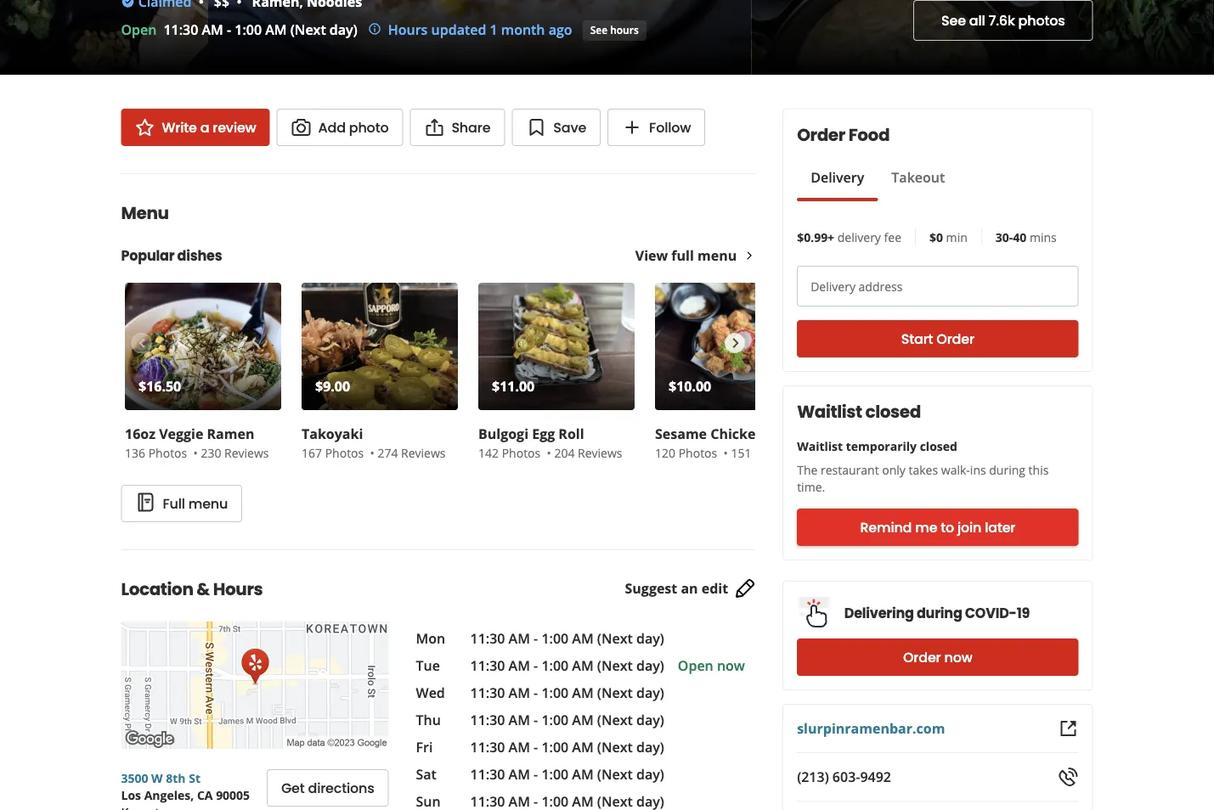 Task type: vqa. For each thing, say whether or not it's contained in the screenshot.
the 90005
yes



Task type: locate. For each thing, give the bounding box(es) containing it.
- for tue
[[534, 657, 538, 675]]

info alert
[[368, 20, 573, 40]]

reviews down roll
[[578, 445, 622, 461]]

- for fri
[[534, 739, 538, 757]]

dishes
[[177, 246, 222, 265]]

3 11:30 am - 1:00 am (next day) from the top
[[471, 684, 665, 703]]

11:30 for wed
[[471, 684, 505, 703]]

delivering
[[845, 604, 915, 624]]

wed
[[416, 684, 445, 703]]

bulgogi
[[478, 425, 528, 443]]

1 vertical spatial open
[[678, 657, 714, 675]]

waitlist
[[798, 400, 863, 424], [798, 438, 843, 454]]

1 horizontal spatial now
[[945, 649, 973, 668]]

1 vertical spatial menu
[[188, 494, 228, 513]]

see left hours
[[591, 23, 608, 37]]

now inside location & hours element
[[717, 657, 745, 675]]

1 11:30 am - 1:00 am (next day) from the top
[[471, 630, 665, 648]]

1 photos from the left
[[148, 445, 187, 461]]

reviews for bulgogi egg roll
[[578, 445, 622, 461]]

join
[[958, 519, 982, 538]]

write
[[162, 118, 197, 137]]

hours right the 16 info v2 "image"
[[388, 20, 428, 39]]

during up order now link
[[917, 604, 963, 624]]

am
[[202, 20, 223, 39], [265, 20, 287, 39], [509, 630, 530, 648], [572, 630, 594, 648], [509, 657, 530, 675], [572, 657, 594, 675], [509, 684, 530, 703], [572, 684, 594, 703], [509, 712, 530, 730], [572, 712, 594, 730], [509, 739, 530, 757], [572, 739, 594, 757], [509, 766, 530, 784], [572, 766, 594, 784]]

3 photos from the left
[[502, 445, 540, 461]]

menu element
[[94, 173, 815, 523]]

day) for thu
[[637, 712, 665, 730]]

reviews down ramen
[[224, 445, 269, 461]]

hours right & at the bottom of page
[[213, 578, 263, 602]]

hours
[[388, 20, 428, 39], [213, 578, 263, 602]]

0 vertical spatial delivery
[[811, 168, 865, 187]]

ago
[[549, 20, 573, 39]]

remind me to join later
[[861, 519, 1016, 538]]

1 waitlist from the top
[[798, 400, 863, 424]]

takoyaki image
[[301, 283, 458, 411]]

3500
[[121, 771, 148, 787]]

reviews up the
[[754, 445, 799, 461]]

order for now
[[904, 649, 942, 668]]

closed
[[866, 400, 921, 424], [920, 438, 958, 454]]

- for thu
[[534, 712, 538, 730]]

1 horizontal spatial during
[[990, 462, 1026, 478]]

(213)
[[798, 768, 829, 787]]

0 vertical spatial menu
[[698, 247, 737, 265]]

$11.00
[[492, 377, 534, 396]]

3 reviews from the left
[[578, 445, 622, 461]]

start
[[902, 330, 934, 349]]

photo of slurpin' ramen bar - los angeles - los angeles, ca, us. this was a bowl of deliciousness. i'll definitely be back. image
[[209, 0, 752, 75]]

remind me to join later button
[[798, 509, 1079, 547]]

14 chevron right outline image
[[744, 250, 756, 262]]

now for order now
[[945, 649, 973, 668]]

day) for wed
[[637, 684, 665, 703]]

1 vertical spatial waitlist
[[798, 438, 843, 454]]

reviews for 16oz veggie ramen
[[224, 445, 269, 461]]

view
[[636, 247, 668, 265]]

popular
[[121, 246, 175, 265]]

0 vertical spatial closed
[[866, 400, 921, 424]]

open
[[121, 20, 157, 39], [678, 657, 714, 675]]

0 vertical spatial order
[[798, 123, 846, 147]]

2 vertical spatial order
[[904, 649, 942, 668]]

(next for tue
[[597, 657, 633, 675]]

274 reviews
[[377, 445, 445, 461]]

24 star v2 image
[[135, 117, 155, 138]]

during
[[990, 462, 1026, 478], [917, 604, 963, 624]]

delivering during covid-19
[[845, 604, 1030, 624]]

order food
[[798, 123, 890, 147]]

menu right full
[[188, 494, 228, 513]]

1:00 for sat
[[542, 766, 569, 784]]

day) for sat
[[637, 766, 665, 784]]

day) for tue
[[637, 657, 665, 675]]

get directions
[[281, 780, 374, 799]]

waitlist up the
[[798, 438, 843, 454]]

30-40 mins
[[996, 229, 1057, 245]]

now down 24 pencil v2 image
[[717, 657, 745, 675]]

reviews for takoyaki
[[401, 445, 445, 461]]

closed up temporarily
[[866, 400, 921, 424]]

0 vertical spatial waitlist
[[798, 400, 863, 424]]

reviews for sesame chicken
[[754, 445, 799, 461]]

4 photos from the left
[[679, 445, 717, 461]]

see for see all 7.6k photos
[[942, 11, 966, 30]]

photos down bulgogi on the left bottom
[[502, 445, 540, 461]]

24 camera v2 image
[[291, 117, 312, 138]]

add photo
[[318, 118, 389, 137]]

start order
[[902, 330, 975, 349]]

see all 7.6k photos
[[942, 11, 1066, 30]]

1 vertical spatial closed
[[920, 438, 958, 454]]

previous image
[[132, 333, 150, 354]]

order right start
[[937, 330, 975, 349]]

me
[[916, 519, 938, 538]]

11:30
[[164, 20, 198, 39], [471, 630, 505, 648], [471, 657, 505, 675], [471, 684, 505, 703], [471, 712, 505, 730], [471, 739, 505, 757], [471, 766, 505, 784]]

open down suggest an edit link
[[678, 657, 714, 675]]

1 vertical spatial order
[[937, 330, 975, 349]]

9492
[[861, 768, 892, 787]]

menu
[[121, 201, 169, 225]]

open inside location & hours element
[[678, 657, 714, 675]]

1 horizontal spatial menu
[[698, 247, 737, 265]]

day)
[[330, 20, 358, 39], [637, 630, 665, 648], [637, 657, 665, 675], [637, 684, 665, 703], [637, 712, 665, 730], [637, 739, 665, 757], [637, 766, 665, 784]]

0 vertical spatial open
[[121, 20, 157, 39]]

view full menu link
[[636, 247, 756, 265]]

waitlist closed
[[798, 400, 921, 424]]

an
[[681, 580, 698, 598]]

order left food
[[798, 123, 846, 147]]

167
[[301, 445, 322, 461]]

16 claim filled v2 image
[[121, 0, 135, 9]]

now down delivering during covid-19
[[945, 649, 973, 668]]

next image
[[726, 333, 745, 354]]

photos down "sesame"
[[679, 445, 717, 461]]

see inside "link"
[[942, 11, 966, 30]]

(next for fri
[[597, 739, 633, 757]]

2 delivery from the top
[[811, 278, 856, 295]]

0 vertical spatial during
[[990, 462, 1026, 478]]

2 waitlist from the top
[[798, 438, 843, 454]]

11:30 for sat
[[471, 766, 505, 784]]

230
[[201, 445, 221, 461]]

photos inside sesame chicken 120 photos
[[679, 445, 717, 461]]

open down 16 claim filled v2 icon
[[121, 20, 157, 39]]

24 pencil v2 image
[[735, 579, 756, 600]]

11:30 for fri
[[471, 739, 505, 757]]

16 info v2 image
[[368, 22, 381, 36]]

save button
[[512, 109, 601, 146]]

menu left 14 chevron right outline image
[[698, 247, 737, 265]]

1 horizontal spatial see
[[942, 11, 966, 30]]

0 horizontal spatial now
[[717, 657, 745, 675]]

waitlist up 'restaurant'
[[798, 400, 863, 424]]

add photo link
[[277, 109, 403, 146]]

- for mon
[[534, 630, 538, 648]]

1 vertical spatial delivery
[[811, 278, 856, 295]]

1 horizontal spatial open
[[678, 657, 714, 675]]

the
[[798, 462, 818, 478]]

7.6k
[[989, 11, 1016, 30]]

st
[[189, 771, 201, 787]]

slurpinramenbar.com
[[798, 720, 946, 738]]

see
[[942, 11, 966, 30], [591, 23, 608, 37]]

fee
[[885, 229, 902, 245]]

tab list
[[798, 167, 959, 201]]

1 delivery from the top
[[811, 168, 865, 187]]

bulgogi egg roll image
[[478, 283, 635, 411]]

reviews right 274
[[401, 445, 445, 461]]

hours inside info alert
[[388, 20, 428, 39]]

1:00 for fri
[[542, 739, 569, 757]]

1:00 for thu
[[542, 712, 569, 730]]

1 vertical spatial hours
[[213, 578, 263, 602]]

(next for sat
[[597, 766, 633, 784]]

1 horizontal spatial hours
[[388, 20, 428, 39]]

(next for thu
[[597, 712, 633, 730]]

order down delivering during covid-19
[[904, 649, 942, 668]]

5 11:30 am - 1:00 am (next day) from the top
[[471, 739, 665, 757]]

19
[[1017, 604, 1030, 624]]

6 11:30 am - 1:00 am (next day) from the top
[[471, 766, 665, 784]]

4 reviews from the left
[[754, 445, 799, 461]]

0 horizontal spatial during
[[917, 604, 963, 624]]

temporarily
[[846, 438, 917, 454]]

0 vertical spatial hours
[[388, 20, 428, 39]]

full menu link
[[121, 485, 242, 523]]

walk-
[[942, 462, 971, 478]]

to
[[941, 519, 955, 538]]

2 11:30 am - 1:00 am (next day) from the top
[[471, 657, 665, 675]]

4 11:30 am - 1:00 am (next day) from the top
[[471, 712, 665, 730]]

1 vertical spatial during
[[917, 604, 963, 624]]

0 horizontal spatial see
[[591, 23, 608, 37]]

11:30 for thu
[[471, 712, 505, 730]]

$9.00
[[315, 377, 350, 396]]

photo of slurpin' ramen bar - los angeles - los angeles, ca, us. image
[[752, 0, 1048, 75], [1048, 0, 1215, 75]]

waitlist for waitlist temporarily closed the restaurant only takes walk-ins during this time.
[[798, 438, 843, 454]]

all
[[970, 11, 986, 30]]

delivery for delivery address
[[811, 278, 856, 295]]

1:00 for wed
[[542, 684, 569, 703]]

sesame
[[655, 425, 707, 443]]

2 reviews from the left
[[401, 445, 445, 461]]

angeles,
[[144, 788, 194, 804]]

11:30 for mon
[[471, 630, 505, 648]]

photos down takoyaki
[[325, 445, 364, 461]]

location & hours
[[121, 578, 263, 602]]

24 menu v2 image
[[136, 493, 156, 513]]

suggest
[[625, 580, 678, 598]]

delivery tab panel
[[798, 201, 959, 208]]

16oz veggie ramen image
[[125, 283, 281, 411]]

day) for fri
[[637, 739, 665, 757]]

see left "all"
[[942, 11, 966, 30]]

delivery left address
[[811, 278, 856, 295]]

136
[[125, 445, 145, 461]]

day) for mon
[[637, 630, 665, 648]]

delivery down the order food
[[811, 168, 865, 187]]

photos
[[1019, 11, 1066, 30]]

photos down veggie
[[148, 445, 187, 461]]

now for open now
[[717, 657, 745, 675]]

photos
[[148, 445, 187, 461], [325, 445, 364, 461], [502, 445, 540, 461], [679, 445, 717, 461]]

1 reviews from the left
[[224, 445, 269, 461]]

40
[[1014, 229, 1027, 245]]

during right ins
[[990, 462, 1026, 478]]

see hours
[[591, 23, 639, 37]]

order
[[798, 123, 846, 147], [937, 330, 975, 349], [904, 649, 942, 668]]

egg
[[532, 425, 555, 443]]

save
[[554, 118, 587, 137]]

location & hours element
[[94, 550, 786, 811]]

waitlist inside waitlist temporarily closed the restaurant only takes walk-ins during this time.
[[798, 438, 843, 454]]

closed up takes
[[920, 438, 958, 454]]

takes
[[909, 462, 939, 478]]

delivery
[[838, 229, 881, 245]]

order inside button
[[937, 330, 975, 349]]

open 11:30 am - 1:00 am (next day)
[[121, 20, 358, 39]]

3500 w 8th st los angeles, ca 90005
[[121, 771, 250, 804]]

0 horizontal spatial open
[[121, 20, 157, 39]]

11:30 am - 1:00 am (next day) for thu
[[471, 712, 665, 730]]

2 photos from the left
[[325, 445, 364, 461]]



Task type: describe. For each thing, give the bounding box(es) containing it.
later
[[985, 519, 1016, 538]]

photo
[[349, 118, 389, 137]]

los
[[121, 788, 141, 804]]

map image
[[121, 622, 389, 750]]

share button
[[410, 109, 505, 146]]

1:00 for mon
[[542, 630, 569, 648]]

$0 min
[[930, 229, 968, 245]]

slurpinramenbar.com link
[[798, 720, 946, 738]]

Order delivery text field
[[798, 266, 1079, 307]]

24 phone v2 image
[[1059, 768, 1079, 788]]

11:30 am - 1:00 am (next day) for mon
[[471, 630, 665, 648]]

get directions link
[[267, 770, 389, 808]]

- for wed
[[534, 684, 538, 703]]

204 reviews
[[554, 445, 622, 461]]

review
[[213, 118, 256, 137]]

$0
[[930, 229, 944, 245]]

1 photo of slurpin' ramen bar - los angeles - los angeles, ca, us. image from the left
[[752, 0, 1048, 75]]

tue
[[416, 657, 440, 675]]

see all 7.6k photos link
[[914, 0, 1094, 41]]

142
[[478, 445, 499, 461]]

veggie
[[159, 425, 203, 443]]

covid-
[[966, 604, 1017, 624]]

during inside waitlist temporarily closed the restaurant only takes walk-ins during this time.
[[990, 462, 1026, 478]]

write a review
[[162, 118, 256, 137]]

open now
[[678, 657, 745, 675]]

location
[[121, 578, 193, 602]]

w
[[151, 771, 163, 787]]

a
[[200, 118, 209, 137]]

photos inside 'takoyaki 167 photos'
[[325, 445, 364, 461]]

2 photo of slurpin' ramen bar - los angeles - los angeles, ca, us. image from the left
[[1048, 0, 1215, 75]]

120
[[655, 445, 675, 461]]

min
[[947, 229, 968, 245]]

write a review link
[[121, 109, 270, 146]]

24 share v2 image
[[425, 117, 445, 138]]

24 save outline v2 image
[[526, 117, 547, 138]]

11:30 am - 1:00 am (next day) for tue
[[471, 657, 665, 675]]

photo of slurpin' ramen bar - los angeles - los angeles, ca, us. slurpin' ramen with appetizers and toppings image
[[0, 0, 209, 75]]

chicken
[[710, 425, 765, 443]]

- for sat
[[534, 766, 538, 784]]

full
[[672, 247, 694, 265]]

photos inside bulgogi egg roll 142 photos
[[502, 445, 540, 461]]

get
[[281, 780, 305, 799]]

remind
[[861, 519, 912, 538]]

11:30 for tue
[[471, 657, 505, 675]]

waitlist for waitlist closed
[[798, 400, 863, 424]]

$0.99+ delivery fee
[[798, 229, 902, 245]]

order now
[[904, 649, 973, 668]]

1:00 for tue
[[542, 657, 569, 675]]

tab list containing delivery
[[798, 167, 959, 201]]

delivery address
[[811, 278, 903, 295]]

see for see hours
[[591, 23, 608, 37]]

0 horizontal spatial hours
[[213, 578, 263, 602]]

(next for mon
[[597, 630, 633, 648]]

takoyaki 167 photos
[[301, 425, 364, 461]]

follow button
[[608, 109, 706, 146]]

0 horizontal spatial menu
[[188, 494, 228, 513]]

order for food
[[798, 123, 846, 147]]

photos inside 16oz veggie ramen 136 photos
[[148, 445, 187, 461]]

11:30 am - 1:00 am (next day) for sat
[[471, 766, 665, 784]]

suggest an edit link
[[625, 579, 756, 600]]

updated
[[431, 20, 487, 39]]

add
[[318, 118, 346, 137]]

$16.50
[[138, 377, 181, 396]]

11:30 am - 1:00 am (next day) for wed
[[471, 684, 665, 703]]

90005
[[216, 788, 250, 804]]

8th
[[166, 771, 186, 787]]

delivery for delivery
[[811, 168, 865, 187]]

full
[[163, 494, 185, 513]]

view full menu
[[636, 247, 737, 265]]

thu
[[416, 712, 441, 730]]

151 reviews
[[731, 445, 799, 461]]

directions
[[308, 780, 374, 799]]

mon
[[416, 630, 446, 648]]

24 external link v2 image
[[1059, 719, 1079, 740]]

sat
[[416, 766, 437, 784]]

30-
[[996, 229, 1014, 245]]

sesame chicken image
[[655, 283, 811, 411]]

waitlist temporarily closed the restaurant only takes walk-ins during this time.
[[798, 438, 1049, 495]]

start order button
[[798, 320, 1079, 358]]

bulgogi egg roll 142 photos
[[478, 425, 584, 461]]

16oz veggie ramen 136 photos
[[125, 425, 254, 461]]

1
[[490, 20, 498, 39]]

$0.99+
[[798, 229, 835, 245]]

open for open now
[[678, 657, 714, 675]]

suggest an edit
[[625, 580, 729, 598]]

151
[[731, 445, 751, 461]]

takeout
[[892, 168, 946, 187]]

24 add v2 image
[[622, 117, 643, 138]]

address
[[859, 278, 903, 295]]

open for open 11:30 am - 1:00 am (next day)
[[121, 20, 157, 39]]

ramen
[[207, 425, 254, 443]]

popular dishes
[[121, 246, 222, 265]]

(213) 603-9492
[[798, 768, 892, 787]]

(next for wed
[[597, 684, 633, 703]]

mins
[[1030, 229, 1057, 245]]

11:30 am - 1:00 am (next day) for fri
[[471, 739, 665, 757]]

closed inside waitlist temporarily closed the restaurant only takes walk-ins during this time.
[[920, 438, 958, 454]]

&
[[197, 578, 210, 602]]

hours
[[611, 23, 639, 37]]

order now link
[[798, 639, 1079, 677]]

hours updated 1 month ago
[[388, 20, 573, 39]]



